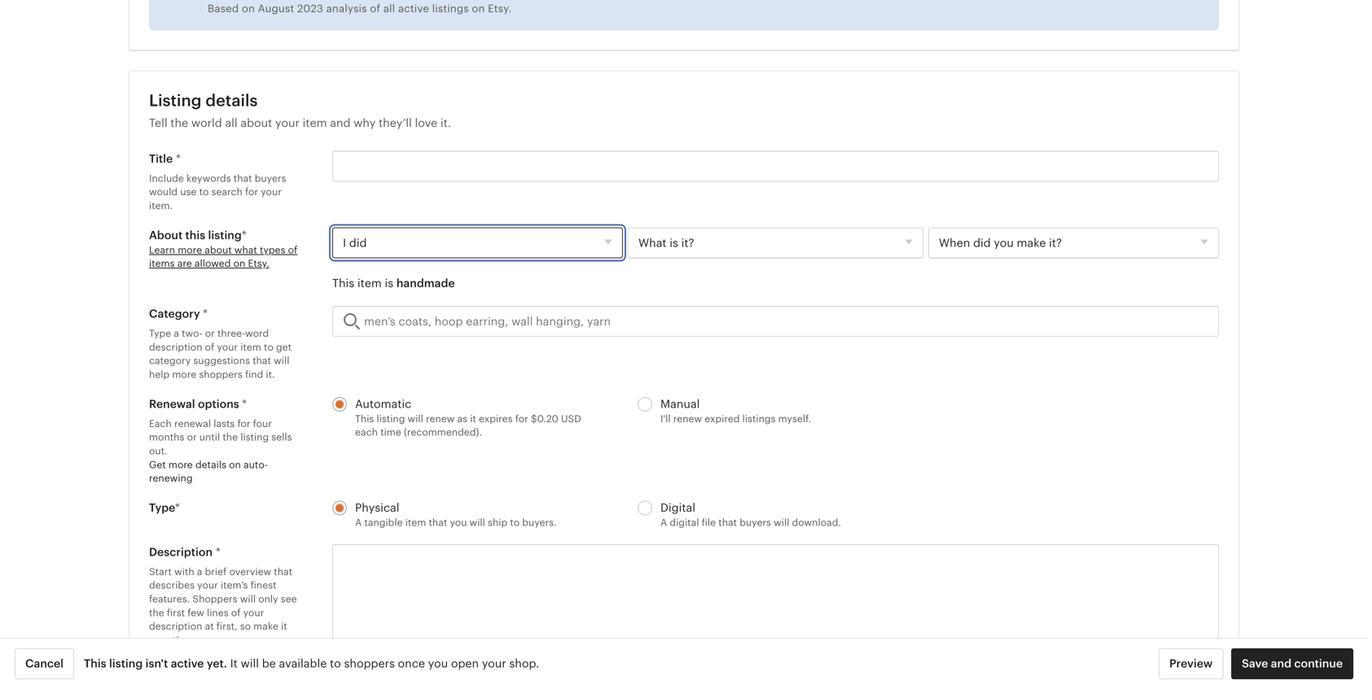 Task type: describe. For each thing, give the bounding box(es) containing it.
brief
[[205, 567, 227, 578]]

tangible
[[364, 518, 403, 529]]

allowed
[[195, 258, 231, 269]]

listing inside about this listing * learn more about what types of items are allowed on etsy.
[[208, 229, 242, 242]]

get more details on auto- renewing button
[[149, 458, 303, 486]]

describes
[[149, 581, 195, 592]]

item inside physical a tangible item that you will ship to buyers.
[[405, 518, 426, 529]]

details inside the renewal options * each renewal lasts for four months or until the listing sells out. get more details on auto- renewing
[[195, 460, 226, 471]]

include
[[149, 173, 184, 184]]

about for details
[[241, 117, 272, 130]]

usd
[[561, 414, 581, 425]]

on inside the renewal options * each renewal lasts for four months or until the listing sells out. get more details on auto- renewing
[[229, 460, 241, 471]]

of inside about this listing * learn more about what types of items are allowed on etsy.
[[288, 245, 298, 256]]

about inside not sure what else to say? shoppers also like hearing about your process, and the sto
[[275, 672, 302, 683]]

men's coats, hoop earring, wall hanging, yarn search field
[[332, 306, 1219, 337]]

word
[[245, 328, 269, 339]]

buyers for title
[[255, 173, 286, 184]]

will inside physical a tangible item that you will ship to buyers.
[[470, 518, 485, 529]]

to right available
[[330, 658, 341, 671]]

2 type from the top
[[149, 502, 175, 515]]

based on august 2023 analysis of all active listings on etsy.
[[208, 2, 512, 15]]

2023
[[297, 2, 323, 15]]

use
[[180, 187, 197, 198]]

time
[[381, 427, 401, 438]]

only
[[258, 594, 278, 605]]

more inside about this listing * learn more about what types of items are allowed on etsy.
[[178, 245, 202, 256]]

digital a digital file that buyers will download.
[[661, 502, 841, 529]]

category
[[149, 308, 200, 321]]

four
[[253, 419, 272, 430]]

cancel
[[25, 658, 64, 671]]

isn't
[[146, 658, 168, 671]]

sells
[[272, 432, 292, 443]]

help
[[149, 369, 170, 380]]

renew inside manual i'll renew expired listings myself.
[[673, 414, 702, 425]]

and inside not sure what else to say? shoppers also like hearing about your process, and the sto
[[215, 686, 233, 690]]

item inside alert
[[358, 277, 382, 290]]

physical
[[355, 502, 400, 515]]

digital
[[661, 502, 696, 515]]

digital
[[670, 518, 699, 529]]

title * include keywords that buyers would use to search for your item.
[[149, 152, 286, 211]]

keywords
[[187, 173, 231, 184]]

be
[[262, 658, 276, 671]]

preview button
[[1159, 649, 1224, 680]]

this listing isn't active yet. it will be available to shoppers once you open your shop.
[[84, 658, 539, 671]]

auto-
[[244, 460, 268, 471]]

buyers.
[[522, 518, 557, 529]]

your right open
[[482, 658, 506, 671]]

file
[[702, 518, 716, 529]]

it. inside listing details tell the world all about your item and why they'll love it.
[[441, 117, 451, 130]]

that inside 'category * type a two- or three-word description of your item to get category suggestions that will help more shoppers find it.'
[[253, 356, 271, 367]]

find
[[245, 369, 263, 380]]

your up so
[[243, 608, 264, 619]]

download.
[[792, 518, 841, 529]]

listing inside automatic this listing will renew as it expires for $0.20 usd each time (recommended).
[[377, 414, 405, 425]]

also
[[197, 672, 215, 683]]

* for category
[[203, 308, 208, 321]]

so
[[240, 622, 251, 633]]

save and continue button
[[1232, 649, 1354, 680]]

out.
[[149, 446, 167, 457]]

overview
[[229, 567, 271, 578]]

with
[[174, 567, 194, 578]]

what inside not sure what else to say? shoppers also like hearing about your process, and the sto
[[191, 659, 214, 670]]

renewal
[[149, 398, 195, 411]]

description inside 'category * type a two- or three-word description of your item to get category suggestions that will help more shoppers find it.'
[[149, 342, 202, 353]]

count!
[[149, 635, 179, 646]]

few
[[188, 608, 204, 619]]

renew inside automatic this listing will renew as it expires for $0.20 usd each time (recommended).
[[426, 414, 455, 425]]

why
[[354, 117, 376, 130]]

lines
[[207, 608, 229, 619]]

will inside the start with a brief overview that describes your item's finest features. shoppers will only see the first few lines of your description at first, so make it count!
[[240, 594, 256, 605]]

type inside 'category * type a two- or three-word description of your item to get category suggestions that will help more shoppers find it.'
[[149, 328, 171, 339]]

lasts
[[214, 419, 235, 430]]

search
[[211, 187, 243, 198]]

or inside 'category * type a two- or three-word description of your item to get category suggestions that will help more shoppers find it.'
[[205, 328, 215, 339]]

details inside listing details tell the world all about your item and why they'll love it.
[[206, 91, 258, 110]]

tell
[[149, 117, 167, 130]]

i'll
[[661, 414, 671, 425]]

description inside the start with a brief overview that describes your item's finest features. shoppers will only see the first few lines of your description at first, so make it count!
[[149, 622, 202, 633]]

open
[[451, 658, 479, 671]]

or inside the renewal options * each renewal lasts for four months or until the listing sells out. get more details on auto- renewing
[[187, 432, 197, 443]]

on inside about this listing * learn more about what types of items are allowed on etsy.
[[233, 258, 245, 269]]

all inside listing details tell the world all about your item and why they'll love it.
[[225, 117, 238, 130]]

are
[[177, 258, 192, 269]]

not sure what else to say? shoppers also like hearing about your process, and the sto
[[149, 659, 302, 690]]

features.
[[149, 594, 190, 605]]

save and continue
[[1242, 658, 1343, 671]]

of inside the start with a brief overview that describes your item's finest features. shoppers will only see the first few lines of your description at first, so make it count!
[[231, 608, 241, 619]]

that for physical
[[429, 518, 447, 529]]

* for description
[[216, 546, 221, 559]]

three-
[[218, 328, 245, 339]]

learn more about what types of items are allowed on etsy. link
[[149, 245, 298, 269]]

cancel button
[[15, 649, 74, 680]]

august
[[258, 2, 294, 15]]

listing inside the renewal options * each renewal lasts for four months or until the listing sells out. get more details on auto- renewing
[[240, 432, 269, 443]]

get
[[276, 342, 292, 353]]

shoppers inside the start with a brief overview that describes your item's finest features. shoppers will only see the first few lines of your description at first, so make it count!
[[193, 594, 238, 605]]

more inside 'category * type a two- or three-word description of your item to get category suggestions that will help more shoppers find it.'
[[172, 369, 196, 380]]



Task type: vqa. For each thing, say whether or not it's contained in the screenshot.
topmost The Amount
no



Task type: locate. For each thing, give the bounding box(es) containing it.
listings
[[432, 2, 469, 15], [743, 414, 776, 425]]

0 horizontal spatial what
[[191, 659, 214, 670]]

* right the title
[[176, 152, 181, 165]]

will left download.
[[774, 518, 790, 529]]

shoppers left once
[[344, 658, 395, 671]]

0 horizontal spatial listings
[[432, 2, 469, 15]]

1 horizontal spatial a
[[661, 518, 667, 529]]

details down until
[[195, 460, 226, 471]]

* right category in the left of the page
[[203, 308, 208, 321]]

to inside title * include keywords that buyers would use to search for your item.
[[199, 187, 209, 198]]

that inside the start with a brief overview that describes your item's finest features. shoppers will only see the first few lines of your description at first, so make it count!
[[274, 567, 292, 578]]

and inside listing details tell the world all about your item and why they'll love it.
[[330, 117, 351, 130]]

first
[[167, 608, 185, 619]]

1 vertical spatial and
[[1271, 658, 1292, 671]]

of right types
[[288, 245, 298, 256]]

None field
[[332, 151, 1219, 182]]

1 horizontal spatial listings
[[743, 414, 776, 425]]

that right tangible
[[429, 518, 447, 529]]

more up are
[[178, 245, 202, 256]]

and left why
[[330, 117, 351, 130]]

types
[[260, 245, 285, 256]]

that right file
[[719, 518, 737, 529]]

1 horizontal spatial it
[[470, 414, 476, 425]]

this
[[332, 277, 355, 290], [355, 414, 374, 425], [84, 658, 106, 671]]

options
[[198, 398, 239, 411]]

this inside alert
[[332, 277, 355, 290]]

all right world
[[225, 117, 238, 130]]

like
[[218, 672, 234, 683]]

1 vertical spatial it.
[[266, 369, 275, 380]]

0 horizontal spatial a
[[174, 328, 179, 339]]

listing up the learn more about what types of items are allowed on etsy. link
[[208, 229, 242, 242]]

0 vertical spatial buyers
[[255, 173, 286, 184]]

description
[[149, 546, 213, 559]]

for
[[245, 187, 258, 198], [515, 414, 528, 425], [237, 419, 250, 430]]

0 horizontal spatial active
[[171, 658, 204, 671]]

all
[[383, 2, 395, 15], [225, 117, 238, 130]]

* up brief
[[216, 546, 221, 559]]

and
[[330, 117, 351, 130], [1271, 658, 1292, 671], [215, 686, 233, 690]]

2 vertical spatial about
[[275, 672, 302, 683]]

manual
[[661, 398, 700, 411]]

0 vertical spatial more
[[178, 245, 202, 256]]

the down the hearing at the bottom left
[[235, 686, 250, 690]]

description *
[[149, 546, 221, 559]]

and right "save"
[[1271, 658, 1292, 671]]

your down three-
[[217, 342, 238, 353]]

0 horizontal spatial or
[[187, 432, 197, 443]]

* inside title * include keywords that buyers would use to search for your item.
[[176, 152, 181, 165]]

you inside physical a tangible item that you will ship to buyers.
[[450, 518, 467, 529]]

to left get
[[264, 342, 274, 353]]

None text field
[[332, 545, 1219, 690]]

0 vertical spatial what
[[234, 245, 257, 256]]

and inside button
[[1271, 658, 1292, 671]]

expires
[[479, 414, 513, 425]]

1 vertical spatial you
[[428, 658, 448, 671]]

renewal
[[174, 419, 211, 430]]

your down brief
[[197, 581, 218, 592]]

of right analysis
[[370, 2, 381, 15]]

the right tell at the top left
[[170, 117, 188, 130]]

0 horizontal spatial you
[[428, 658, 448, 671]]

shop.
[[509, 658, 539, 671]]

available
[[279, 658, 327, 671]]

it
[[470, 414, 476, 425], [281, 622, 287, 633]]

listings inside manual i'll renew expired listings myself.
[[743, 414, 776, 425]]

to inside not sure what else to say? shoppers also like hearing about your process, and the sto
[[238, 659, 247, 670]]

of up suggestions
[[205, 342, 214, 353]]

that
[[234, 173, 252, 184], [253, 356, 271, 367], [429, 518, 447, 529], [719, 518, 737, 529], [274, 567, 292, 578]]

1 horizontal spatial etsy.
[[488, 2, 512, 15]]

0 vertical spatial listings
[[432, 2, 469, 15]]

active right analysis
[[398, 2, 429, 15]]

it inside the start with a brief overview that describes your item's finest features. shoppers will only see the first few lines of your description at first, so make it count!
[[281, 622, 287, 633]]

to right it
[[238, 659, 247, 670]]

1 type from the top
[[149, 328, 171, 339]]

0 horizontal spatial a
[[355, 518, 362, 529]]

to down keywords
[[199, 187, 209, 198]]

suggestions
[[193, 356, 250, 367]]

0 vertical spatial all
[[383, 2, 395, 15]]

listing down four
[[240, 432, 269, 443]]

physical a tangible item that you will ship to buyers.
[[355, 502, 557, 529]]

type down category in the left of the page
[[149, 328, 171, 339]]

shoppers inside 'category * type a two- or three-word description of your item to get category suggestions that will help more shoppers find it.'
[[199, 369, 243, 380]]

to right ship
[[510, 518, 520, 529]]

the inside the start with a brief overview that describes your item's finest features. shoppers will only see the first few lines of your description at first, so make it count!
[[149, 608, 164, 619]]

item inside 'category * type a two- or three-word description of your item to get category suggestions that will help more shoppers find it.'
[[240, 342, 261, 353]]

1 vertical spatial a
[[197, 567, 202, 578]]

will up the hearing at the bottom left
[[241, 658, 259, 671]]

a right with
[[197, 567, 202, 578]]

you left ship
[[450, 518, 467, 529]]

the
[[170, 117, 188, 130], [223, 432, 238, 443], [149, 608, 164, 619], [235, 686, 250, 690]]

yet.
[[207, 658, 227, 671]]

1 vertical spatial it
[[281, 622, 287, 633]]

else
[[216, 659, 235, 670]]

a down "digital"
[[661, 518, 667, 529]]

this inside automatic this listing will renew as it expires for $0.20 usd each time (recommended).
[[355, 414, 374, 425]]

two-
[[182, 328, 203, 339]]

this left is
[[332, 277, 355, 290]]

listing left the isn't
[[109, 658, 143, 671]]

1 renew from the left
[[426, 414, 455, 425]]

to inside 'category * type a two- or three-word description of your item to get category suggestions that will help more shoppers find it.'
[[264, 342, 274, 353]]

0 horizontal spatial it.
[[266, 369, 275, 380]]

about for this
[[205, 245, 232, 256]]

1 vertical spatial etsy.
[[248, 258, 269, 269]]

will up (recommended).
[[408, 414, 423, 425]]

1 vertical spatial buyers
[[740, 518, 771, 529]]

listing
[[149, 91, 202, 110]]

1 vertical spatial details
[[195, 460, 226, 471]]

this
[[185, 229, 205, 242]]

category
[[149, 356, 191, 367]]

* inside the renewal options * each renewal lasts for four months or until the listing sells out. get more details on auto- renewing
[[242, 398, 247, 411]]

0 vertical spatial shoppers
[[199, 369, 243, 380]]

0 vertical spatial it.
[[441, 117, 451, 130]]

* for type
[[175, 502, 180, 515]]

0 vertical spatial and
[[330, 117, 351, 130]]

about down available
[[275, 672, 302, 683]]

category * type a two- or three-word description of your item to get category suggestions that will help more shoppers find it.
[[149, 308, 292, 380]]

item left why
[[303, 117, 327, 130]]

0 vertical spatial it
[[470, 414, 476, 425]]

item left is
[[358, 277, 382, 290]]

0 horizontal spatial it
[[281, 622, 287, 633]]

1 description from the top
[[149, 342, 202, 353]]

your inside title * include keywords that buyers would use to search for your item.
[[261, 187, 282, 198]]

a inside digital a digital file that buyers will download.
[[661, 518, 667, 529]]

your inside listing details tell the world all about your item and why they'll love it.
[[275, 117, 300, 130]]

item.
[[149, 200, 173, 211]]

that for title
[[234, 173, 252, 184]]

2 horizontal spatial about
[[275, 672, 302, 683]]

0 horizontal spatial this
[[84, 658, 106, 671]]

0 horizontal spatial buyers
[[255, 173, 286, 184]]

0 horizontal spatial and
[[215, 686, 233, 690]]

1 horizontal spatial shoppers
[[344, 658, 395, 671]]

or
[[205, 328, 215, 339], [187, 432, 197, 443]]

hearing
[[236, 672, 272, 683]]

or down renewal in the left bottom of the page
[[187, 432, 197, 443]]

that inside physical a tangible item that you will ship to buyers.
[[429, 518, 447, 529]]

more inside the renewal options * each renewal lasts for four months or until the listing sells out. get more details on auto- renewing
[[169, 460, 193, 471]]

* inside 'category * type a two- or three-word description of your item to get category suggestions that will help more shoppers find it.'
[[203, 308, 208, 321]]

you right once
[[428, 658, 448, 671]]

myself.
[[778, 414, 811, 425]]

renew up (recommended).
[[426, 414, 455, 425]]

will left ship
[[470, 518, 485, 529]]

automatic this listing will renew as it expires for $0.20 usd each time (recommended).
[[355, 398, 581, 438]]

etsy. inside about this listing * learn more about what types of items are allowed on etsy.
[[248, 258, 269, 269]]

1 vertical spatial this
[[355, 414, 374, 425]]

0 vertical spatial active
[[398, 2, 429, 15]]

your right search on the left of page
[[261, 187, 282, 198]]

will inside 'category * type a two- or three-word description of your item to get category suggestions that will help more shoppers find it.'
[[274, 356, 290, 367]]

1 vertical spatial description
[[149, 622, 202, 633]]

for right search on the left of page
[[245, 187, 258, 198]]

buyers right keywords
[[255, 173, 286, 184]]

learn
[[149, 245, 175, 256]]

expired
[[705, 414, 740, 425]]

item inside listing details tell the world all about your item and why they'll love it.
[[303, 117, 327, 130]]

preview
[[1170, 658, 1213, 671]]

1 vertical spatial active
[[171, 658, 204, 671]]

description down first
[[149, 622, 202, 633]]

buyers for digital
[[740, 518, 771, 529]]

a for digital
[[661, 518, 667, 529]]

(recommended).
[[404, 427, 482, 438]]

0 vertical spatial details
[[206, 91, 258, 110]]

2 vertical spatial this
[[84, 658, 106, 671]]

it right make
[[281, 622, 287, 633]]

0 vertical spatial shoppers
[[193, 594, 238, 605]]

will inside automatic this listing will renew as it expires for $0.20 usd each time (recommended).
[[408, 414, 423, 425]]

for inside automatic this listing will renew as it expires for $0.20 usd each time (recommended).
[[515, 414, 528, 425]]

say?
[[250, 659, 270, 670]]

based
[[208, 2, 239, 15]]

0 vertical spatial a
[[174, 328, 179, 339]]

that inside title * include keywords that buyers would use to search for your item.
[[234, 173, 252, 184]]

1 vertical spatial or
[[187, 432, 197, 443]]

buyers inside digital a digital file that buyers will download.
[[740, 518, 771, 529]]

*
[[176, 152, 181, 165], [242, 229, 247, 242], [203, 308, 208, 321], [242, 398, 247, 411], [175, 502, 180, 515], [216, 546, 221, 559]]

that for digital
[[719, 518, 737, 529]]

1 vertical spatial type
[[149, 502, 175, 515]]

more down category
[[172, 369, 196, 380]]

handmade
[[397, 277, 455, 290]]

0 vertical spatial about
[[241, 117, 272, 130]]

for left $0.20 in the left of the page
[[515, 414, 528, 425]]

1 horizontal spatial it.
[[441, 117, 451, 130]]

shoppers inside not sure what else to say? shoppers also like hearing about your process, and the sto
[[149, 672, 194, 683]]

0 vertical spatial etsy.
[[488, 2, 512, 15]]

items
[[149, 258, 175, 269]]

2 vertical spatial more
[[169, 460, 193, 471]]

1 vertical spatial all
[[225, 117, 238, 130]]

1 vertical spatial more
[[172, 369, 196, 380]]

your inside 'category * type a two- or three-word description of your item to get category suggestions that will help more shoppers find it.'
[[217, 342, 238, 353]]

shoppers up "lines"
[[193, 594, 238, 605]]

continue
[[1295, 658, 1343, 671]]

buyers right file
[[740, 518, 771, 529]]

1 horizontal spatial you
[[450, 518, 467, 529]]

0 vertical spatial description
[[149, 342, 202, 353]]

0 vertical spatial or
[[205, 328, 215, 339]]

this up each
[[355, 414, 374, 425]]

about inside listing details tell the world all about your item and why they'll love it.
[[241, 117, 272, 130]]

1 horizontal spatial renew
[[673, 414, 702, 425]]

1 horizontal spatial and
[[330, 117, 351, 130]]

1 vertical spatial about
[[205, 245, 232, 256]]

all right analysis
[[383, 2, 395, 15]]

the inside the renewal options * each renewal lasts for four months or until the listing sells out. get more details on auto- renewing
[[223, 432, 238, 443]]

it. right find
[[266, 369, 275, 380]]

make
[[253, 622, 279, 633]]

of inside 'category * type a two- or three-word description of your item to get category suggestions that will help more shoppers find it.'
[[205, 342, 214, 353]]

it right as
[[470, 414, 476, 425]]

to inside physical a tangible item that you will ship to buyers.
[[510, 518, 520, 529]]

it. inside 'category * type a two- or three-word description of your item to get category suggestions that will help more shoppers find it.'
[[266, 369, 275, 380]]

shoppers
[[193, 594, 238, 605], [149, 672, 194, 683]]

sure
[[168, 659, 189, 670]]

analysis
[[326, 2, 367, 15]]

more up 'renewing'
[[169, 460, 193, 471]]

1 vertical spatial shoppers
[[149, 672, 194, 683]]

would
[[149, 187, 178, 198]]

what left types
[[234, 245, 257, 256]]

alert containing this item is
[[332, 276, 1219, 292]]

on
[[242, 2, 255, 15], [472, 2, 485, 15], [233, 258, 245, 269], [229, 460, 241, 471]]

it inside automatic this listing will renew as it expires for $0.20 usd each time (recommended).
[[470, 414, 476, 425]]

the down lasts
[[223, 432, 238, 443]]

0 vertical spatial you
[[450, 518, 467, 529]]

details up world
[[206, 91, 258, 110]]

of
[[370, 2, 381, 15], [288, 245, 298, 256], [205, 342, 214, 353], [231, 608, 241, 619]]

0 vertical spatial type
[[149, 328, 171, 339]]

start with a brief overview that describes your item's finest features. shoppers will only see the first few lines of your description at first, so make it count!
[[149, 567, 297, 646]]

this for handmade
[[332, 277, 355, 290]]

alert
[[332, 276, 1219, 292]]

world
[[191, 117, 222, 130]]

renew down manual
[[673, 414, 702, 425]]

shoppers down suggestions
[[199, 369, 243, 380]]

your inside not sure what else to say? shoppers also like hearing about your process, and the sto
[[149, 686, 170, 690]]

1 vertical spatial what
[[191, 659, 214, 670]]

0 horizontal spatial shoppers
[[199, 369, 243, 380]]

* for title
[[176, 152, 181, 165]]

a left two-
[[174, 328, 179, 339]]

* right 'options' on the bottom left of page
[[242, 398, 247, 411]]

what up also
[[191, 659, 214, 670]]

finest
[[251, 581, 277, 592]]

that up 'finest'
[[274, 567, 292, 578]]

that up search on the left of page
[[234, 173, 252, 184]]

is
[[385, 277, 394, 290]]

buyers inside title * include keywords that buyers would use to search for your item.
[[255, 173, 286, 184]]

a inside 'category * type a two- or three-word description of your item to get category suggestions that will help more shoppers find it.'
[[174, 328, 179, 339]]

1 horizontal spatial this
[[332, 277, 355, 290]]

not
[[149, 659, 166, 670]]

a for physical
[[355, 518, 362, 529]]

* down 'renewing'
[[175, 502, 180, 515]]

description up category
[[149, 342, 202, 353]]

type *
[[149, 502, 180, 515]]

and down like
[[215, 686, 233, 690]]

type down 'renewing'
[[149, 502, 175, 515]]

once
[[398, 658, 425, 671]]

1 horizontal spatial a
[[197, 567, 202, 578]]

* up the learn more about what types of items are allowed on etsy. link
[[242, 229, 247, 242]]

love
[[415, 117, 438, 130]]

listing details tell the world all about your item and why they'll love it.
[[149, 91, 451, 130]]

a inside physical a tangible item that you will ship to buyers.
[[355, 518, 362, 529]]

will down get
[[274, 356, 290, 367]]

the inside not sure what else to say? shoppers also like hearing about your process, and the sto
[[235, 686, 250, 690]]

for left four
[[237, 419, 250, 430]]

your left why
[[275, 117, 300, 130]]

item right tangible
[[405, 518, 426, 529]]

this right cancel
[[84, 658, 106, 671]]

the down the features.
[[149, 608, 164, 619]]

more
[[178, 245, 202, 256], [172, 369, 196, 380], [169, 460, 193, 471]]

* inside about this listing * learn more about what types of items are allowed on etsy.
[[242, 229, 247, 242]]

1 horizontal spatial what
[[234, 245, 257, 256]]

will down item's at the left bottom of the page
[[240, 594, 256, 605]]

about up allowed
[[205, 245, 232, 256]]

about inside about this listing * learn more about what types of items are allowed on etsy.
[[205, 245, 232, 256]]

2 description from the top
[[149, 622, 202, 633]]

1 horizontal spatial active
[[398, 2, 429, 15]]

or right two-
[[205, 328, 215, 339]]

first,
[[216, 622, 237, 633]]

etsy.
[[488, 2, 512, 15], [248, 258, 269, 269]]

1 vertical spatial listings
[[743, 414, 776, 425]]

renewing
[[149, 473, 193, 484]]

what inside about this listing * learn more about what types of items are allowed on etsy.
[[234, 245, 257, 256]]

2 horizontal spatial and
[[1271, 658, 1292, 671]]

1 horizontal spatial all
[[383, 2, 395, 15]]

0 horizontal spatial about
[[205, 245, 232, 256]]

save
[[1242, 658, 1269, 671]]

0 horizontal spatial all
[[225, 117, 238, 130]]

0 vertical spatial this
[[332, 277, 355, 290]]

as
[[457, 414, 468, 425]]

item down word
[[240, 342, 261, 353]]

the inside listing details tell the world all about your item and why they'll love it.
[[170, 117, 188, 130]]

for inside the renewal options * each renewal lasts for four months or until the listing sells out. get more details on auto- renewing
[[237, 419, 250, 430]]

1 horizontal spatial or
[[205, 328, 215, 339]]

description
[[149, 342, 202, 353], [149, 622, 202, 633]]

2 a from the left
[[661, 518, 667, 529]]

shoppers down sure
[[149, 672, 194, 683]]

1 vertical spatial shoppers
[[344, 658, 395, 671]]

a down physical
[[355, 518, 362, 529]]

start
[[149, 567, 172, 578]]

2 horizontal spatial this
[[355, 414, 374, 425]]

this item is handmade
[[332, 277, 455, 290]]

$0.20
[[531, 414, 559, 425]]

until
[[199, 432, 220, 443]]

1 horizontal spatial about
[[241, 117, 272, 130]]

1 a from the left
[[355, 518, 362, 529]]

for inside title * include keywords that buyers would use to search for your item.
[[245, 187, 258, 198]]

2 vertical spatial and
[[215, 686, 233, 690]]

1 horizontal spatial buyers
[[740, 518, 771, 529]]

automatic
[[355, 398, 412, 411]]

that up find
[[253, 356, 271, 367]]

you
[[450, 518, 467, 529], [428, 658, 448, 671]]

it. right love
[[441, 117, 451, 130]]

what
[[234, 245, 257, 256], [191, 659, 214, 670]]

your down the isn't
[[149, 686, 170, 690]]

0 horizontal spatial renew
[[426, 414, 455, 425]]

a inside the start with a brief overview that describes your item's finest features. shoppers will only see the first few lines of your description at first, so make it count!
[[197, 567, 202, 578]]

of up first,
[[231, 608, 241, 619]]

item's
[[221, 581, 248, 592]]

listing up "time"
[[377, 414, 405, 425]]

0 horizontal spatial etsy.
[[248, 258, 269, 269]]

that inside digital a digital file that buyers will download.
[[719, 518, 737, 529]]

this for active
[[84, 658, 106, 671]]

2 renew from the left
[[673, 414, 702, 425]]

about right world
[[241, 117, 272, 130]]

will inside digital a digital file that buyers will download.
[[774, 518, 790, 529]]

active up also
[[171, 658, 204, 671]]



